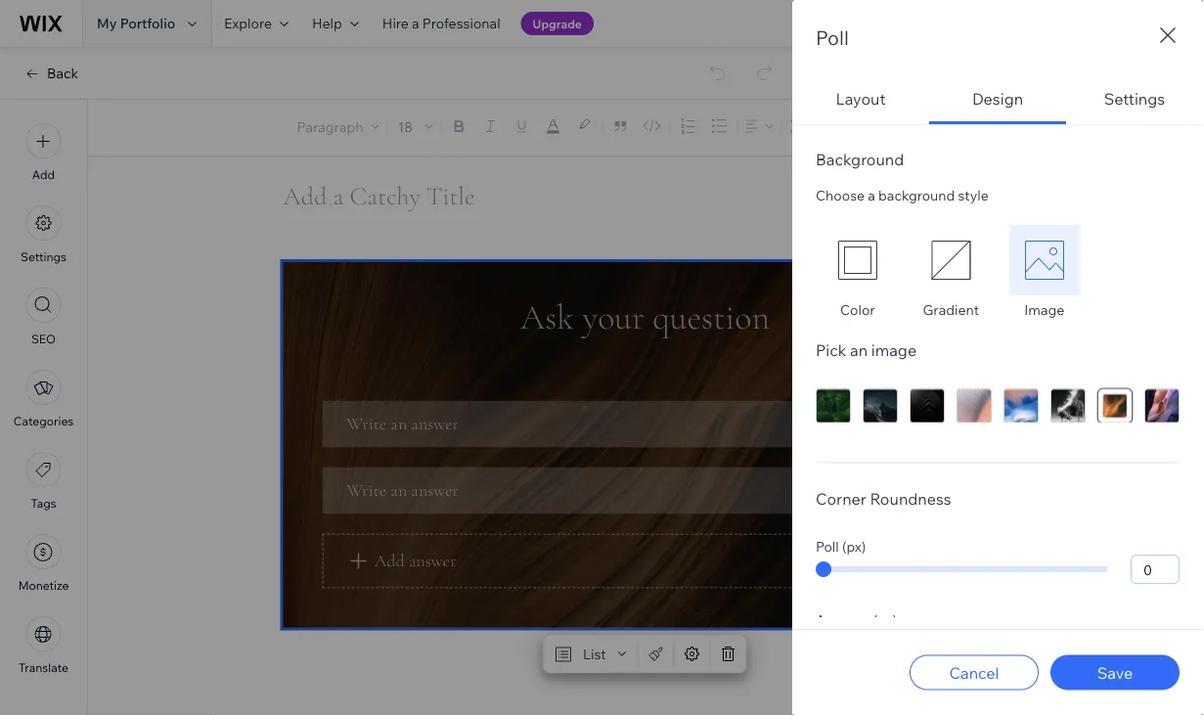 Task type: vqa. For each thing, say whether or not it's contained in the screenshot.
the rightmost &
no



Task type: locate. For each thing, give the bounding box(es) containing it.
design tab panel
[[793, 124, 1204, 658]]

seo button
[[26, 288, 61, 346]]

0 horizontal spatial a
[[412, 15, 419, 32]]

pick an image
[[816, 340, 917, 360]]

0 horizontal spatial (px)
[[843, 538, 866, 555]]

a
[[412, 15, 419, 32], [868, 187, 876, 204]]

settings button
[[1067, 75, 1204, 124], [21, 206, 66, 264]]

paragraph button
[[293, 113, 383, 140]]

translate button
[[19, 617, 68, 675]]

design button
[[930, 75, 1067, 124]]

2 poll from the top
[[816, 538, 839, 555]]

color
[[841, 301, 875, 319]]

poll inside design "tab panel"
[[816, 538, 839, 555]]

gradient
[[923, 301, 980, 319]]

poll for poll
[[816, 25, 849, 50]]

0 vertical spatial a
[[412, 15, 419, 32]]

list box
[[816, 225, 1180, 319]]

0 horizontal spatial settings
[[21, 250, 66, 264]]

settings
[[1105, 89, 1166, 108], [21, 250, 66, 264]]

a for professional
[[412, 15, 419, 32]]

portfolio
[[120, 15, 176, 32]]

1 poll from the top
[[816, 25, 849, 50]]

1 horizontal spatial settings
[[1105, 89, 1166, 108]]

image
[[872, 340, 917, 360]]

notes
[[1136, 119, 1174, 136]]

menu
[[0, 112, 87, 687]]

a inside design "tab panel"
[[868, 187, 876, 204]]

list box inside design "tab panel"
[[816, 225, 1180, 319]]

upgrade
[[533, 16, 582, 31]]

poll down corner
[[816, 538, 839, 555]]

(px)
[[843, 538, 866, 555], [874, 612, 898, 629]]

(px) for poll (px)
[[843, 538, 866, 555]]

roundness
[[870, 489, 952, 508]]

0 vertical spatial (px)
[[843, 538, 866, 555]]

1 horizontal spatial a
[[868, 187, 876, 204]]

None number field
[[1131, 555, 1180, 584]]

poll up layout
[[816, 25, 849, 50]]

tab list
[[793, 75, 1204, 658]]

list
[[583, 646, 606, 663]]

tab list containing layout
[[793, 75, 1204, 658]]

cancel button
[[910, 655, 1039, 690]]

1 horizontal spatial settings button
[[1067, 75, 1204, 124]]

settings up seo button
[[21, 250, 66, 264]]

back
[[47, 65, 78, 82]]

1 vertical spatial settings
[[21, 250, 66, 264]]

a right hire
[[412, 15, 419, 32]]

1 horizontal spatial (px)
[[874, 612, 898, 629]]

1 vertical spatial settings button
[[21, 206, 66, 264]]

poll
[[816, 25, 849, 50], [816, 538, 839, 555]]

paragraph
[[297, 118, 364, 135]]

categories button
[[14, 370, 74, 429]]

help
[[312, 15, 342, 32]]

Add a Catchy Title text field
[[283, 181, 992, 212]]

choose
[[816, 187, 865, 204]]

1 vertical spatial poll
[[816, 538, 839, 555]]

1 vertical spatial a
[[868, 187, 876, 204]]

0 vertical spatial settings
[[1105, 89, 1166, 108]]

background
[[879, 187, 955, 204]]

seo
[[31, 332, 56, 346]]

(px) down corner
[[843, 538, 866, 555]]

0 vertical spatial poll
[[816, 25, 849, 50]]

hire
[[382, 15, 409, 32]]

categories
[[14, 414, 74, 429]]

a for background
[[868, 187, 876, 204]]

style
[[959, 187, 989, 204]]

0 horizontal spatial settings button
[[21, 206, 66, 264]]

(px) right answers
[[874, 612, 898, 629]]

none number field inside design "tab panel"
[[1131, 555, 1180, 584]]

corner roundness
[[816, 489, 952, 508]]

1 vertical spatial (px)
[[874, 612, 898, 629]]

list box containing color
[[816, 225, 1180, 319]]

None range field
[[816, 567, 1108, 573]]

a right choose
[[868, 187, 876, 204]]

back button
[[23, 65, 78, 82]]

settings up notes button
[[1105, 89, 1166, 108]]



Task type: describe. For each thing, give the bounding box(es) containing it.
layout
[[836, 89, 886, 108]]

image
[[1025, 301, 1065, 319]]

menu containing add
[[0, 112, 87, 687]]

answers
[[816, 612, 871, 629]]

notes button
[[1101, 115, 1180, 141]]

my
[[97, 15, 117, 32]]

add button
[[26, 123, 61, 182]]

0 vertical spatial settings button
[[1067, 75, 1204, 124]]

my portfolio
[[97, 15, 176, 32]]

professional
[[423, 15, 501, 32]]

poll (px)
[[816, 538, 866, 555]]

poll for poll (px)
[[816, 538, 839, 555]]

save
[[1098, 663, 1133, 683]]

cancel
[[950, 663, 1000, 683]]

explore
[[224, 15, 272, 32]]

settings inside settings button
[[1105, 89, 1166, 108]]

add
[[32, 167, 55, 182]]

save button
[[1051, 655, 1180, 690]]

list button
[[548, 640, 634, 668]]

background
[[816, 150, 905, 169]]

hire a professional link
[[371, 0, 512, 47]]

upgrade button
[[521, 12, 594, 35]]

corner
[[816, 489, 867, 508]]

pick
[[816, 340, 847, 360]]

monetize
[[18, 578, 69, 593]]

monetize button
[[18, 534, 69, 593]]

tags button
[[26, 452, 61, 511]]

an
[[850, 340, 868, 360]]

translate
[[19, 661, 68, 675]]

tags
[[31, 496, 56, 511]]

answers (px)
[[816, 612, 898, 629]]

design
[[973, 89, 1024, 108]]

(px) for answers (px)
[[874, 612, 898, 629]]

help button
[[300, 0, 371, 47]]

hire a professional
[[382, 15, 501, 32]]

choose a background style
[[816, 187, 989, 204]]

layout button
[[793, 75, 930, 124]]

none range field inside design "tab panel"
[[816, 567, 1108, 573]]

settings inside menu
[[21, 250, 66, 264]]



